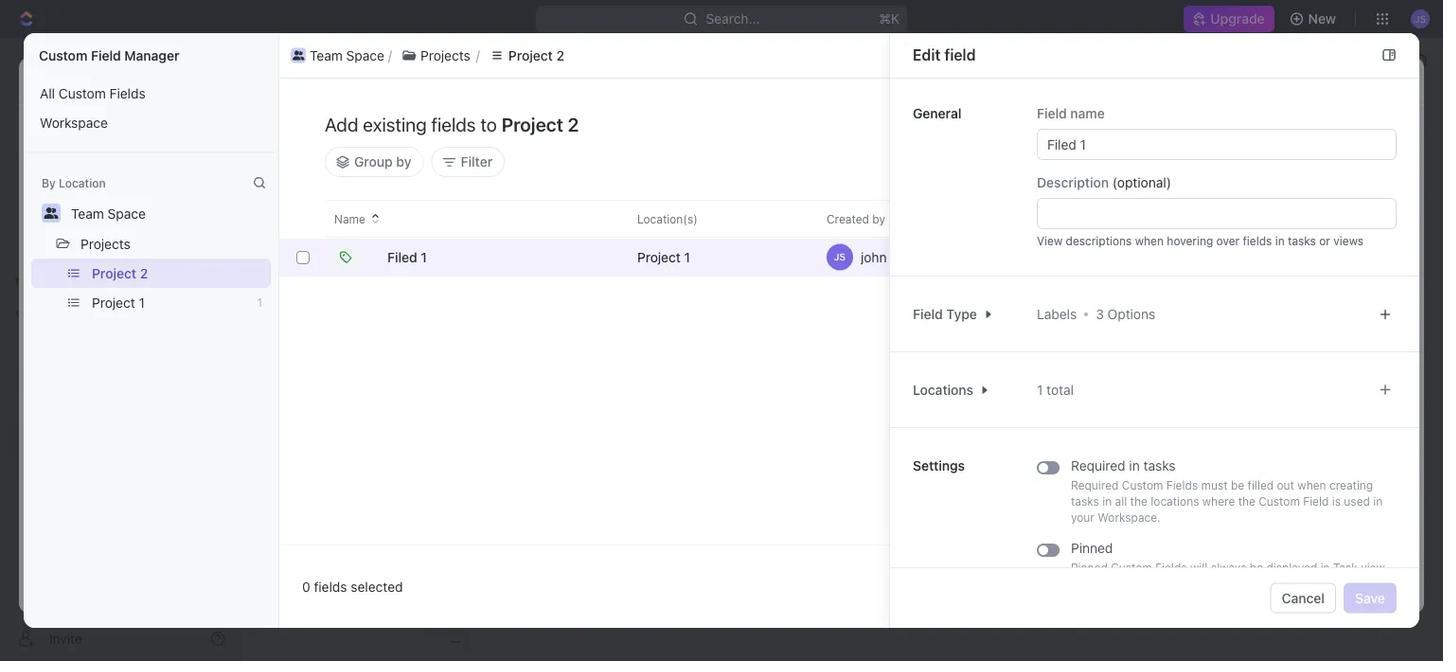 Task type: vqa. For each thing, say whether or not it's contained in the screenshot.
Trigger button
no



Task type: locate. For each thing, give the bounding box(es) containing it.
cancel button
[[1310, 109, 1375, 139], [1232, 572, 1297, 602], [1271, 583, 1336, 613]]

search
[[1143, 176, 1187, 191]]

changed
[[1031, 226, 1077, 240]]

cancel left task sidebar navigation tab list
[[1321, 116, 1364, 132]]

1 horizontal spatial user group image
[[292, 51, 304, 60]]

fields up filter dropdown button
[[431, 113, 476, 135]]

0 vertical spatial when
[[1135, 234, 1164, 247]]

all
[[1115, 495, 1127, 508]]

1 down location(s)
[[684, 249, 690, 265]]

1 horizontal spatial field
[[1264, 116, 1292, 132]]

group
[[354, 154, 393, 170]]

1 left "description" at the left
[[139, 295, 145, 310]]

by up list
[[396, 154, 412, 170]]

0 horizontal spatial team space button
[[63, 198, 154, 228]]

by up john
[[873, 212, 886, 225]]

team space up / project 2
[[310, 47, 384, 63]]

by inside button
[[396, 154, 412, 170]]

3 options
[[1096, 306, 1156, 322]]

projects link
[[367, 49, 446, 72]]

1 press space to select this row. row from the left
[[279, 238, 611, 277]]

1 left total
[[1037, 382, 1043, 398]]

2 horizontal spatial by
[[1123, 181, 1136, 194]]

edit field
[[913, 46, 976, 64]]

team space button up / project 2
[[287, 44, 388, 67]]

project 2 link up add existing fields to project 2
[[457, 49, 542, 72]]

row
[[611, 200, 1369, 238]]

status
[[1080, 226, 1113, 240]]

cancel down displayed
[[1243, 579, 1286, 594]]

press space to select this row. row containing project 1
[[611, 238, 1369, 277]]

press space to select this row. row down date
[[611, 238, 1369, 277]]

filed 1 row group
[[279, 238, 611, 277]]

2 press space to select this row. row from the left
[[611, 238, 1369, 277]]

1 vertical spatial project 1
[[92, 295, 145, 310]]

name column header
[[327, 200, 615, 238]]

when left 'hovering'
[[1135, 234, 1164, 247]]

1 vertical spatial activity
[[1378, 149, 1414, 160]]

1 horizontal spatial projects button
[[392, 44, 480, 67]]

0 vertical spatial task
[[1335, 122, 1364, 137]]

0 vertical spatial projects button
[[392, 44, 480, 67]]

1 horizontal spatial to
[[481, 113, 497, 135]]

add left save
[[1320, 579, 1345, 594]]

0 vertical spatial workspace
[[40, 115, 108, 130]]

user group image inside tree
[[19, 371, 34, 383]]

team space up the status
[[71, 206, 146, 221]]

closed
[[414, 223, 450, 236]]

space up the status
[[108, 206, 146, 221]]

1 vertical spatial team space
[[125, 72, 200, 87]]

the down filled
[[1239, 495, 1256, 508]]

view descriptions when hovering over fields in tasks or views
[[1037, 234, 1364, 247]]

0 vertical spatial project 1
[[637, 249, 690, 265]]

created left on
[[1077, 73, 1119, 86]]

add left "description" at the left
[[124, 308, 148, 324]]

1 horizontal spatial tasks
[[1144, 458, 1176, 474]]

workspace down over
[[1206, 249, 1274, 265]]

filed
[[387, 249, 417, 265]]

share button
[[1183, 64, 1242, 95]]

field name
[[1037, 106, 1105, 121]]

when
[[1135, 234, 1164, 247], [1298, 479, 1327, 492]]

1 vertical spatial when
[[1298, 479, 1327, 492]]

1 vertical spatial required
[[1071, 479, 1119, 492]]

locations button
[[902, 375, 1000, 405]]

team space button down location
[[63, 198, 154, 228]]

field right edit
[[945, 46, 976, 64]]

grid
[[279, 200, 1374, 539]]

be right always
[[1250, 561, 1264, 574]]

user group image for tree within the sidebar navigation
[[19, 371, 34, 383]]

(optional)
[[1113, 175, 1172, 190]]

created on nov 17
[[1077, 73, 1175, 86]]

0 vertical spatial team space
[[310, 47, 384, 63]]

2 vertical spatial list
[[24, 259, 278, 317]]

projects down dashboards link
[[81, 236, 131, 251]]

2 horizontal spatial /
[[450, 53, 453, 68]]

0 vertical spatial activity
[[993, 122, 1058, 144]]

location(s) column header
[[611, 200, 804, 238]]

filter button
[[431, 147, 505, 177]]

1 vertical spatial projects button
[[72, 228, 139, 259]]

1 vertical spatial by
[[1123, 181, 1136, 194]]

edit
[[913, 46, 941, 64]]

field
[[945, 46, 976, 64], [1264, 116, 1292, 132]]

task
[[1335, 122, 1364, 137], [1334, 561, 1358, 574]]

column header
[[279, 200, 327, 238]]

space down manager
[[162, 72, 200, 87]]

created up js
[[827, 212, 869, 225]]

1 vertical spatial list
[[24, 79, 278, 137]]

by inside grid
[[873, 212, 886, 225]]

2 vertical spatial by
[[873, 212, 886, 225]]

0 vertical spatial tasks
[[1288, 234, 1317, 247]]

team space link
[[253, 49, 356, 72], [125, 72, 200, 87]]

or
[[1320, 234, 1331, 247]]

/ for /
[[450, 53, 453, 68]]

locations
[[913, 382, 974, 398]]

row group
[[611, 238, 1369, 277], [1327, 239, 1374, 277]]

docs
[[45, 163, 77, 179]]

task left task sidebar navigation tab list
[[1335, 122, 1364, 137]]

cancel for 'cancel' button above search... text box
[[1321, 116, 1364, 132]]

fields right over
[[1243, 234, 1272, 247]]

0 horizontal spatial project 2 button
[[83, 259, 271, 288]]

add fields button
[[1309, 572, 1397, 602]]

project
[[508, 47, 553, 63], [481, 53, 525, 68], [288, 72, 331, 87], [502, 113, 563, 135], [287, 113, 372, 144], [637, 249, 681, 265], [92, 265, 137, 281], [92, 295, 135, 310]]

0 horizontal spatial user group image
[[19, 371, 34, 383]]

is
[[1332, 495, 1341, 508]]

2
[[557, 47, 565, 63], [529, 53, 537, 68], [335, 72, 343, 87], [568, 113, 579, 135], [378, 113, 394, 144], [140, 265, 148, 281]]

1 vertical spatial be
[[1250, 561, 1264, 574]]

press space to select this row. row for row group containing project 1
[[611, 238, 1369, 277]]

0 horizontal spatial project 2 link
[[288, 72, 343, 87]]

row group down date
[[611, 238, 1369, 277]]

row containing location(s)
[[611, 200, 1369, 238]]

dashboards
[[45, 196, 119, 211]]

over
[[1217, 234, 1240, 247]]

project 2 link
[[457, 49, 542, 72], [288, 72, 343, 87]]

list containing all custom fields
[[24, 79, 278, 137]]

sidebar navigation
[[0, 38, 242, 661]]

1 vertical spatial project 2 button
[[83, 259, 271, 288]]

filter
[[461, 154, 493, 170]]

group by button
[[325, 147, 424, 177]]

press space to select this row. row down closed
[[279, 238, 611, 277]]

be left filled
[[1231, 479, 1245, 492]]

1 horizontal spatial fields
[[431, 113, 476, 135]]

task
[[1098, 181, 1120, 194]]

0 vertical spatial field
[[945, 46, 976, 64]]

0 horizontal spatial be
[[1231, 479, 1245, 492]]

manager
[[124, 48, 179, 63]]

0 vertical spatial project 2 button
[[480, 44, 574, 67]]

workspace
[[40, 115, 108, 130], [1206, 249, 1274, 265]]

search button
[[1119, 170, 1193, 197]]

1 vertical spatial pinned
[[1071, 561, 1108, 574]]

action items button
[[253, 368, 356, 402]]

items
[[310, 376, 349, 394]]

project 1 down the status
[[92, 295, 145, 310]]

tree
[[8, 330, 233, 585]]

2 required from the top
[[1071, 479, 1119, 492]]

1 horizontal spatial be
[[1250, 561, 1264, 574]]

date
[[1016, 212, 1041, 225]]

fields up locations
[[1167, 479, 1198, 492]]

created
[[1077, 73, 1119, 86], [827, 212, 869, 225], [1045, 212, 1087, 225]]

be inside required in tasks required custom fields must be filled out when creating tasks in all the locations where the custom field is used in your workspace.
[[1231, 479, 1245, 492]]

0 horizontal spatial /
[[276, 72, 280, 87]]

field inside button
[[1264, 116, 1292, 132]]

0 vertical spatial fields
[[431, 113, 476, 135]]

hide
[[482, 223, 508, 236]]

cancel button up search... text box
[[1310, 109, 1375, 139]]

activity
[[993, 122, 1058, 144], [1378, 149, 1414, 160]]

in up 'add fields'
[[1321, 561, 1330, 574]]

3
[[1096, 306, 1104, 322]]

nov
[[1139, 73, 1160, 86]]

created up changed
[[1045, 212, 1087, 225]]

cancel button left send
[[1232, 572, 1297, 602]]

workspace up inbox
[[40, 115, 108, 130]]

task up 'add fields'
[[1334, 561, 1358, 574]]

by inside task sidebar content section
[[1123, 181, 1136, 194]]

0 horizontal spatial when
[[1135, 234, 1164, 247]]

1 vertical spatial task
[[1334, 561, 1358, 574]]

user group image inside team space 'button'
[[292, 51, 304, 60]]

tasks up locations
[[1144, 458, 1176, 474]]

user group image
[[292, 51, 304, 60], [19, 371, 34, 383]]

2 vertical spatial tasks
[[1071, 495, 1100, 508]]

1 horizontal spatial when
[[1298, 479, 1327, 492]]

press space to select this row. row for filed 1 row group
[[279, 238, 611, 277]]

fields
[[431, 113, 476, 135], [1243, 234, 1272, 247], [314, 579, 347, 594]]

2 vertical spatial team space
[[71, 206, 146, 221]]

1 vertical spatial workspace
[[1206, 249, 1274, 265]]

1 horizontal spatial team space button
[[287, 44, 388, 67]]

show closed button
[[357, 218, 459, 241]]

field left is
[[1304, 495, 1329, 508]]

the
[[1131, 495, 1148, 508], [1239, 495, 1256, 508]]

user group image up / project 2
[[292, 51, 304, 60]]

1 horizontal spatial project 1
[[637, 249, 690, 265]]

1 inside project 1 dropdown button
[[684, 249, 690, 265]]

press space to select this row. row containing filed 1
[[279, 238, 611, 277]]

2 horizontal spatial fields
[[1243, 234, 1272, 247]]

/ down the team space /
[[276, 72, 280, 87]]

all
[[40, 85, 55, 101]]

2 horizontal spatial tasks
[[1288, 234, 1317, 247]]

save
[[1356, 590, 1386, 606]]

/
[[360, 53, 364, 68], [450, 53, 453, 68], [276, 72, 280, 87]]

activity inside task sidebar navigation tab list
[[1378, 149, 1414, 160]]

type
[[947, 306, 977, 322]]

cancel down send
[[1282, 590, 1325, 606]]

2 horizontal spatial to
[[1159, 226, 1173, 240]]

cancel button down displayed
[[1271, 583, 1336, 613]]

1 horizontal spatial /
[[360, 53, 364, 68]]

1 vertical spatial field
[[1264, 116, 1292, 132]]

project 2 link down the team space /
[[288, 72, 343, 87]]

the right all
[[1131, 495, 1148, 508]]

field left type
[[913, 306, 943, 322]]

add existing fields to project 2
[[325, 113, 579, 135]]

2 the from the left
[[1239, 495, 1256, 508]]

0 horizontal spatial workspace
[[40, 115, 108, 130]]

by
[[396, 154, 412, 170], [1123, 181, 1136, 194], [873, 212, 886, 225]]

1 horizontal spatial workspace
[[1206, 249, 1274, 265]]

when right out at the right of the page
[[1298, 479, 1327, 492]]

description (optional)
[[1037, 175, 1172, 190]]

0 horizontal spatial tasks
[[1071, 495, 1100, 508]]

add for add existing fields to project 2
[[325, 113, 358, 135]]

14
[[1298, 226, 1311, 240]]

project 1 down the "dates"
[[637, 249, 690, 265]]

/ right the projects link
[[450, 53, 453, 68]]

0 vertical spatial by
[[396, 154, 412, 170]]

pinned
[[1071, 540, 1113, 556], [1071, 561, 1108, 574]]

used
[[1344, 495, 1370, 508]]

don't
[[1008, 196, 1037, 209]]

to inside task sidebar content section
[[1159, 226, 1173, 240]]

projects up add existing fields to project 2
[[421, 47, 471, 63]]

created for created by
[[827, 212, 869, 225]]

0 horizontal spatial projects button
[[72, 228, 139, 259]]

calendar link
[[438, 170, 498, 197]]

projects button down dashboards link
[[72, 228, 139, 259]]

dashboards link
[[8, 188, 233, 219]]

1 horizontal spatial by
[[873, 212, 886, 225]]

0 vertical spatial required
[[1071, 458, 1126, 474]]

from
[[1117, 226, 1142, 240]]

0 horizontal spatial activity
[[993, 122, 1058, 144]]

team space down manager
[[125, 72, 200, 87]]

tasks left or
[[1288, 234, 1317, 247]]

field type
[[913, 306, 977, 322]]

create new field
[[1190, 116, 1292, 132]]

dates
[[646, 227, 682, 242]]

share
[[1194, 72, 1230, 87]]

0 vertical spatial list
[[287, 44, 1382, 67]]

project inside dropdown button
[[637, 249, 681, 265]]

0 vertical spatial pinned
[[1071, 540, 1113, 556]]

project 2
[[508, 47, 565, 63], [481, 53, 537, 68], [287, 113, 400, 144], [92, 265, 148, 281]]

1 vertical spatial user group image
[[19, 371, 34, 383]]

new
[[1309, 11, 1336, 27]]

user group image down spaces
[[19, 371, 34, 383]]

1 pinned from the top
[[1071, 540, 1113, 556]]

/ for / project 2
[[276, 72, 280, 87]]

project 2 button
[[480, 44, 574, 67], [83, 259, 271, 288]]

0 vertical spatial user group image
[[292, 51, 304, 60]]

0 horizontal spatial fields
[[314, 579, 347, 594]]

0 horizontal spatial field
[[945, 46, 976, 64]]

name row
[[279, 200, 615, 238]]

selected
[[351, 579, 403, 594]]

in right used
[[1374, 495, 1383, 508]]

1 horizontal spatial the
[[1239, 495, 1256, 508]]

0 vertical spatial team space button
[[287, 44, 388, 67]]

create new field button
[[1178, 109, 1303, 139]]

0 horizontal spatial the
[[1131, 495, 1148, 508]]

fields right 0
[[314, 579, 347, 594]]

projects button up add existing fields to project 2
[[392, 44, 480, 67]]

team space button
[[287, 44, 388, 67], [63, 198, 154, 228]]

1 vertical spatial team space button
[[63, 198, 154, 228]]

Edit task name text field
[[87, 164, 901, 200]]

view,
[[1361, 561, 1388, 574]]

even
[[1071, 577, 1097, 591]]

field left the name
[[1037, 106, 1067, 121]]

tasks up 'your'
[[1071, 495, 1100, 508]]

add up group
[[325, 113, 358, 135]]

in
[[1276, 234, 1285, 247], [1129, 458, 1140, 474], [1103, 495, 1112, 508], [1374, 495, 1383, 508], [1321, 561, 1330, 574]]

add inside "button"
[[1307, 122, 1332, 137]]

0 vertical spatial be
[[1231, 479, 1245, 492]]

group by button
[[325, 147, 424, 177]]

pinned down 'your'
[[1071, 540, 1113, 556]]

1 right the filed
[[421, 249, 427, 265]]

description
[[152, 308, 220, 324]]

None text field
[[1037, 198, 1397, 229]]

press space to select this row. row
[[279, 238, 611, 277], [611, 238, 1369, 277]]

1 horizontal spatial activity
[[1378, 149, 1414, 160]]

fields left will
[[1156, 561, 1187, 574]]

1 inside filed 1 button
[[421, 249, 427, 265]]

add up search... text box
[[1307, 122, 1332, 137]]

name
[[1071, 106, 1105, 121]]

projects up existing
[[391, 53, 441, 68]]

0 horizontal spatial by
[[396, 154, 412, 170]]

pinned up even
[[1071, 561, 1108, 574]]

1 vertical spatial tasks
[[1144, 458, 1176, 474]]

by right 'task'
[[1123, 181, 1136, 194]]

list containing team space
[[287, 44, 1382, 67]]

list
[[287, 44, 1382, 67], [24, 79, 278, 137], [24, 259, 278, 317]]

field right new
[[1264, 116, 1292, 132]]

/ left the projects link
[[360, 53, 364, 68]]



Task type: describe. For each thing, give the bounding box(es) containing it.
2 pinned from the top
[[1071, 561, 1108, 574]]

creating
[[1330, 479, 1374, 492]]

inbox
[[45, 131, 79, 147]]

add task button
[[1295, 115, 1375, 145]]

1 the from the left
[[1131, 495, 1148, 508]]

team space, , element
[[99, 70, 117, 89]]

by for created by
[[873, 212, 886, 225]]

list containing project 2
[[24, 259, 278, 317]]

field type button
[[902, 299, 1004, 330]]

where
[[1203, 495, 1235, 508]]

docs link
[[8, 156, 233, 187]]

14 mins
[[1298, 226, 1339, 240]]

0 horizontal spatial project 1
[[92, 295, 145, 310]]

task inside the pinned pinned custom fields will always be displayed in task view, even if empty.
[[1334, 561, 1358, 574]]

in left '14'
[[1276, 234, 1285, 247]]

custom field manager
[[39, 48, 179, 63]]

custom inside button
[[59, 85, 106, 101]]

in inside the pinned pinned custom fields will always be displayed in task view, even if empty.
[[1321, 561, 1330, 574]]

required in tasks required custom fields must be filled out when creating tasks in all the locations where the custom field is used in your workspace.
[[1071, 458, 1383, 524]]

settings
[[913, 458, 965, 474]]

cancel for 'cancel' button left of send
[[1243, 579, 1286, 594]]

location(s)
[[637, 212, 698, 225]]

pinned pinned custom fields will always be displayed in task view, even if empty.
[[1071, 540, 1388, 591]]

user group image for the rightmost team space 'button'
[[292, 51, 304, 60]]

Search tasks... text field
[[1208, 215, 1397, 244]]

tree inside sidebar navigation
[[8, 330, 233, 585]]

new
[[1235, 116, 1261, 132]]

1 right "description" at the left
[[257, 296, 262, 309]]

filed 1
[[387, 249, 427, 265]]

this
[[1075, 181, 1094, 194]]

board link
[[308, 170, 349, 197]]

when inside required in tasks required custom fields must be filled out when creating tasks in all the locations where the custom field is used in your workspace.
[[1298, 479, 1327, 492]]

add for add task
[[1307, 122, 1332, 137]]

search...
[[706, 11, 760, 27]]

inbox link
[[8, 124, 233, 154]]

add for add fields
[[1320, 579, 1345, 594]]

views
[[1334, 234, 1364, 247]]

general
[[913, 106, 962, 121]]

date created
[[1016, 212, 1087, 225]]

open
[[1185, 226, 1217, 240]]

add task
[[1307, 122, 1364, 137]]

copying
[[1139, 181, 1182, 194]]

2 vertical spatial fields
[[314, 579, 347, 594]]

row inside grid
[[611, 200, 1369, 238]]

empty.
[[1110, 577, 1146, 591]]

send button
[[1292, 564, 1347, 594]]

changed status from
[[1028, 226, 1145, 240]]

field inside button
[[913, 306, 943, 322]]

access)
[[1070, 196, 1113, 209]]

total
[[1047, 382, 1074, 398]]

add for add description
[[124, 308, 148, 324]]

row group right '14'
[[1327, 239, 1374, 277]]

0 horizontal spatial team space link
[[125, 72, 200, 87]]

new button
[[1282, 4, 1348, 34]]

0 horizontal spatial to
[[430, 227, 443, 242]]

created for created on nov 17
[[1077, 73, 1119, 86]]

0
[[302, 579, 310, 594]]

1 total
[[1037, 382, 1074, 398]]

Enter name... text field
[[1037, 129, 1397, 160]]

invite
[[49, 631, 82, 646]]

space up / project 2
[[313, 53, 351, 68]]

existing
[[363, 113, 427, 135]]

action
[[261, 376, 306, 394]]

show closed
[[381, 223, 450, 236]]

workspace inside workspace button
[[40, 115, 108, 130]]

task sidebar navigation tab list
[[1375, 115, 1417, 225]]

fields down view,
[[1349, 579, 1386, 594]]

workspace.
[[1098, 511, 1161, 524]]

field inside required in tasks required custom fields must be filled out when creating tasks in all the locations where the custom field is used in your workspace.
[[1304, 495, 1329, 508]]

descriptions
[[1066, 234, 1132, 247]]

created this task by copying
[[1028, 181, 1185, 194]]

add description button
[[93, 301, 895, 332]]

1 vertical spatial fields
[[1243, 234, 1272, 247]]

smith
[[891, 249, 924, 265]]

today
[[1016, 249, 1053, 265]]

workspace button
[[31, 108, 271, 137]]

workspace inside row group
[[1206, 249, 1274, 265]]

name
[[334, 212, 365, 225]]

fields inside the pinned pinned custom fields will always be displayed in task view, even if empty.
[[1156, 561, 1187, 574]]

mins
[[1314, 226, 1339, 240]]

fields inside required in tasks required custom fields must be filled out when creating tasks in all the locations where the custom field is used in your workspace.
[[1167, 479, 1198, 492]]

1 horizontal spatial team space link
[[253, 49, 356, 72]]

(you
[[1253, 181, 1277, 194]]

task inside "button"
[[1335, 122, 1364, 137]]

Search... text field
[[1181, 154, 1363, 170]]

1 horizontal spatial project 2 link
[[457, 49, 542, 72]]

will
[[1191, 561, 1208, 574]]

list link
[[380, 170, 407, 197]]

view
[[1037, 234, 1063, 247]]

1 required from the top
[[1071, 458, 1126, 474]]

activity inside task sidebar content section
[[993, 122, 1058, 144]]

team space /
[[277, 53, 364, 68]]

custom inside the pinned pinned custom fields will always be displayed in task view, even if empty.
[[1111, 561, 1153, 574]]

john smith
[[861, 249, 924, 265]]

send
[[1303, 571, 1336, 586]]

row group containing project 1
[[611, 238, 1369, 277]]

grid containing filed 1
[[279, 200, 1374, 539]]

favorites
[[15, 276, 65, 289]]

field up team space, , element on the top
[[91, 48, 121, 63]]

be inside the pinned pinned custom fields will always be displayed in task view, even if empty.
[[1250, 561, 1264, 574]]

description
[[1037, 175, 1109, 190]]

projects for the projects link
[[391, 53, 441, 68]]

your
[[1071, 511, 1095, 524]]

cancel for 'cancel' button under displayed
[[1282, 590, 1325, 606]]

by for group by
[[396, 154, 412, 170]]

js
[[834, 251, 846, 262]]

task sidebar content section
[[969, 103, 1367, 614]]

fields up workspace button
[[110, 85, 146, 101]]

space up existing
[[346, 47, 384, 63]]

in left all
[[1103, 495, 1112, 508]]

locations
[[1151, 495, 1200, 508]]

project 1 inside project 1 dropdown button
[[637, 249, 690, 265]]

add fields
[[1320, 579, 1386, 594]]

john
[[861, 249, 887, 265]]

show
[[381, 223, 411, 236]]

17
[[1163, 73, 1175, 86]]

by location
[[42, 176, 106, 189]]

location
[[59, 176, 106, 189]]

always
[[1211, 561, 1247, 574]]

1 horizontal spatial project 2 button
[[480, 44, 574, 67]]

projects for the right projects button
[[421, 47, 471, 63]]

save button
[[1344, 583, 1397, 613]]

out
[[1277, 479, 1295, 492]]

have
[[1040, 196, 1067, 209]]

in up "workspace." on the bottom of the page
[[1129, 458, 1140, 474]]



